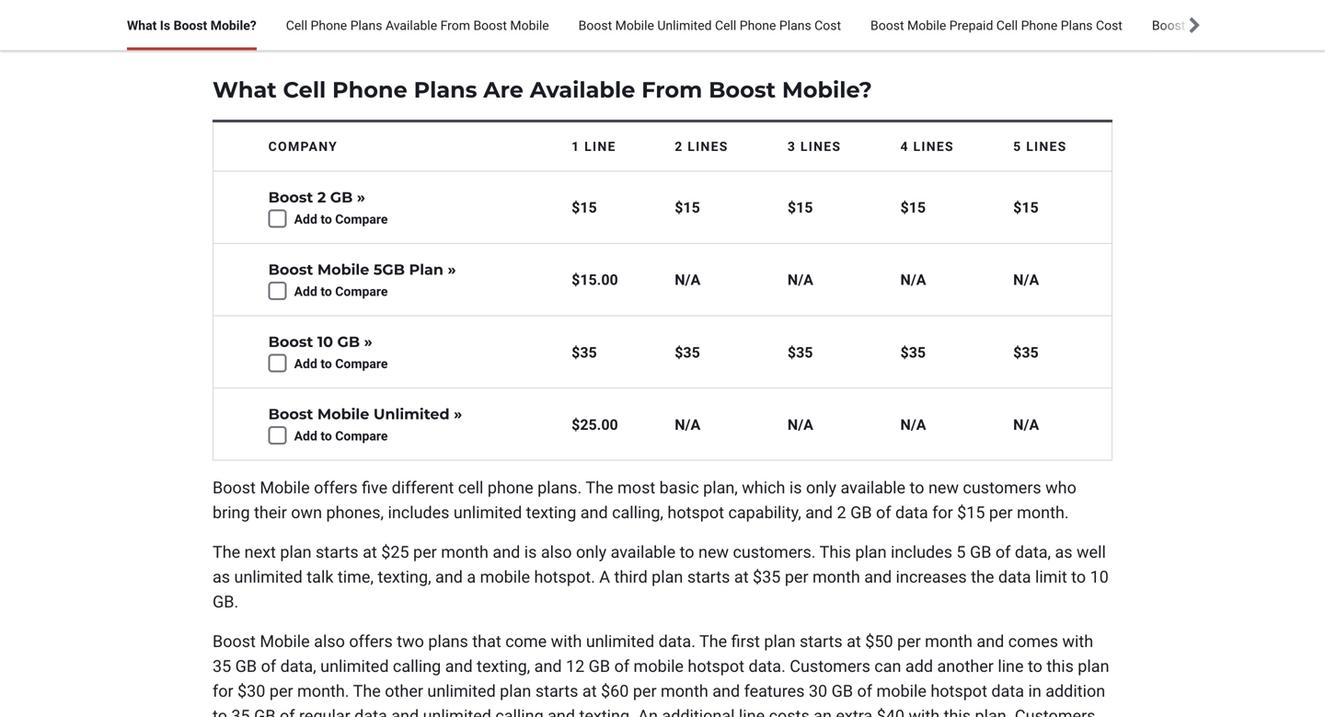Task type: describe. For each thing, give the bounding box(es) containing it.
5 lines
[[1014, 139, 1067, 154]]

0 vertical spatial 35
[[213, 657, 231, 676]]

month down this
[[813, 568, 861, 587]]

per up an
[[633, 682, 657, 701]]

and down plans
[[445, 657, 473, 676]]

month up the additional
[[661, 682, 709, 701]]

per right '$30' at the bottom left of the page
[[270, 682, 293, 701]]

hotspot.
[[534, 568, 595, 587]]

well
[[1077, 543, 1106, 562]]

and up "another"
[[977, 632, 1005, 651]]

two
[[397, 632, 424, 651]]

addition
[[1046, 682, 1106, 701]]

an
[[814, 707, 832, 717]]

unlimited up '$60'
[[586, 632, 655, 651]]

$15.00
[[572, 271, 618, 289]]

0 vertical spatial calling
[[393, 657, 441, 676]]

capability,
[[729, 503, 802, 523]]

1 vertical spatial line
[[739, 707, 765, 717]]

plan
[[409, 260, 444, 278]]

and left 12
[[535, 657, 562, 676]]

are
[[484, 76, 524, 103]]

plan right third at the bottom left of the page
[[652, 568, 683, 587]]

unlimited up "regular"
[[321, 657, 389, 676]]

plan right first
[[764, 632, 796, 651]]

set
[[1231, 18, 1250, 33]]

available inside 'the next plan starts at $25 per month and is also only available to new customers. this plan includes 5 gb of data, as well as unlimited talk time, texting, and a mobile hotspot. a third plan starts at $35 per month and increases the data limit to 10 gb.'
[[611, 543, 676, 562]]

which
[[742, 478, 786, 498]]

data, inside 'the next plan starts at $25 per month and is also only available to new customers. this plan includes 5 gb of data, as well as unlimited talk time, texting, and a mobile hotspot. a third plan starts at $35 per month and increases the data limit to 10 gb.'
[[1015, 543, 1051, 562]]

costs
[[769, 707, 810, 717]]

» right plan
[[448, 260, 456, 278]]

plans inside cell phone plans available from boost mobile link
[[350, 18, 382, 33]]

0 horizontal spatial this
[[944, 707, 971, 717]]

5gb
[[374, 260, 405, 278]]

boost for boost 2 gb »
[[268, 188, 313, 206]]

starts up talk
[[316, 543, 359, 562]]

starts down 12
[[536, 682, 579, 701]]

unlimited down the other
[[423, 707, 491, 717]]

new inside 'the next plan starts at $25 per month and is also only available to new customers. this plan includes 5 gb of data, as well as unlimited talk time, texting, and a mobile hotspot. a third plan starts at $35 per month and increases the data limit to 10 gb.'
[[699, 543, 729, 562]]

regular
[[299, 707, 350, 717]]

line
[[585, 139, 616, 154]]

boost mobile offers five different cell phone plans. the most basic plan, which is only available to new customers who bring their own phones, includes unlimited texting and calling, hotspot capability, and 2 gb of data for $15 per month.
[[213, 478, 1077, 523]]

also inside boost mobile also offers two plans that come with unlimited data. the first plan starts at $50 per month and comes with 35 gb of data, unlimited calling and texting, and 12 gb of mobile hotspot data. customers can add another line to this plan for $30 per month. the other unlimited plan starts at $60 per month and features 30 gb of mobile hotspot data in addition to 35 gb of regular data and unlimited calling and texting. an additional line costs an extra $40 with this plan. custom
[[314, 632, 345, 651]]

boost mobile also offers two plans that come with unlimited data. the first plan starts at $50 per month and comes with 35 gb of data, unlimited calling and texting, and 12 gb of mobile hotspot data. customers can add another line to this plan for $30 per month. the other unlimited plan starts at $60 per month and features 30 gb of mobile hotspot data in addition to 35 gb of regular data and unlimited calling and texting. an additional line costs an extra $40 with this plan. custom
[[213, 632, 1110, 717]]

different
[[392, 478, 454, 498]]

1 line
[[572, 139, 616, 154]]

another
[[938, 657, 994, 676]]

and left texting.
[[548, 707, 575, 717]]

2 inside boost mobile offers five different cell phone plans. the most basic plan, which is only available to new customers who bring their own phones, includes unlimited texting and calling, hotspot capability, and 2 gb of data for $15 per month.
[[837, 503, 847, 523]]

includes inside boost mobile offers five different cell phone plans. the most basic plan, which is only available to new customers who bring their own phones, includes unlimited texting and calling, hotspot capability, and 2 gb of data for $15 per month.
[[388, 503, 450, 523]]

compare for boost mobile 5gb plan
[[335, 284, 388, 299]]

1 horizontal spatial as
[[1055, 543, 1073, 562]]

per inside boost mobile offers five different cell phone plans. the most basic plan, which is only available to new customers who bring their own phones, includes unlimited texting and calling, hotspot capability, and 2 gb of data for $15 per month.
[[990, 503, 1013, 523]]

0 vertical spatial data.
[[659, 632, 696, 651]]

cell phone plans available from boost mobile link
[[286, 0, 549, 50]]

offers inside boost mobile offers five different cell phone plans. the most basic plan, which is only available to new customers who bring their own phones, includes unlimited texting and calling, hotspot capability, and 2 gb of data for $15 per month.
[[314, 478, 358, 498]]

the next plan starts at $25 per month and is also only available to new customers. this plan includes 5 gb of data, as well as unlimited talk time, texting, and a mobile hotspot. a third plan starts at $35 per month and increases the data limit to 10 gb.
[[213, 543, 1109, 612]]

plan,
[[703, 478, 738, 498]]

0 horizontal spatial mobile?
[[211, 18, 257, 33]]

boost mobile set up fees link
[[1152, 0, 1299, 50]]

starts right third at the bottom left of the page
[[688, 568, 730, 587]]

unlimited inside 'the next plan starts at $25 per month and is also only available to new customers. this plan includes 5 gb of data, as well as unlimited talk time, texting, and a mobile hotspot. a third plan starts at $35 per month and increases the data limit to 10 gb.'
[[234, 568, 303, 587]]

mobile for boost mobile offers five different cell phone plans. the most basic plan, which is only available to new customers who bring their own phones, includes unlimited texting and calling, hotspot capability, and 2 gb of data for $15 per month.
[[260, 478, 310, 498]]

and up this
[[806, 503, 833, 523]]

$15 down 2 lines
[[675, 199, 700, 216]]

plans
[[428, 632, 468, 651]]

own
[[291, 503, 322, 523]]

bring
[[213, 503, 250, 523]]

extra
[[836, 707, 873, 717]]

gb up 'extra'
[[832, 682, 853, 701]]

cost for boost mobile prepaid cell phone plans cost
[[1096, 18, 1123, 33]]

boost mobile prepaid cell phone plans cost
[[871, 18, 1123, 33]]

boost mobile 5gb plan »
[[268, 260, 456, 278]]

$50
[[866, 632, 893, 651]]

$15 down 5 lines
[[1014, 199, 1039, 216]]

3 lines
[[788, 139, 842, 154]]

lines for 3 lines
[[801, 139, 842, 154]]

comes
[[1009, 632, 1059, 651]]

30
[[809, 682, 828, 701]]

boost mobile set up fees
[[1152, 18, 1299, 33]]

per down customers.
[[785, 568, 809, 587]]

lines for 5 lines
[[1027, 139, 1067, 154]]

phone
[[488, 478, 534, 498]]

what is boost mobile? link
[[127, 0, 257, 50]]

for inside boost mobile offers five different cell phone plans. the most basic plan, which is only available to new customers who bring their own phones, includes unlimited texting and calling, hotspot capability, and 2 gb of data for $15 per month.
[[933, 503, 953, 523]]

only inside 'the next plan starts at $25 per month and is also only available to new customers. this plan includes 5 gb of data, as well as unlimited talk time, texting, and a mobile hotspot. a third plan starts at $35 per month and increases the data limit to 10 gb.'
[[576, 543, 607, 562]]

includes inside 'the next plan starts at $25 per month and is also only available to new customers. this plan includes 5 gb of data, as well as unlimited talk time, texting, and a mobile hotspot. a third plan starts at $35 per month and increases the data limit to 10 gb.'
[[891, 543, 953, 562]]

plans inside the boost mobile unlimited cell phone plans cost link
[[780, 18, 812, 33]]

to inside boost mobile offers five different cell phone plans. the most basic plan, which is only available to new customers who bring their own phones, includes unlimited texting and calling, hotspot capability, and 2 gb of data for $15 per month.
[[910, 478, 925, 498]]

available inside boost mobile offers five different cell phone plans. the most basic plan, which is only available to new customers who bring their own phones, includes unlimited texting and calling, hotspot capability, and 2 gb of data for $15 per month.
[[841, 478, 906, 498]]

features
[[744, 682, 805, 701]]

add to compare for boost 2 gb
[[294, 212, 388, 227]]

compare for boost 2 gb
[[335, 212, 388, 227]]

data down the other
[[355, 707, 387, 717]]

plan.
[[975, 707, 1011, 717]]

this
[[820, 543, 851, 562]]

boost for boost mobile prepaid cell phone plans cost
[[871, 18, 904, 33]]

add for boost 2 gb »
[[294, 212, 317, 227]]

boost mobile unlimited cell phone plans cost
[[579, 18, 841, 33]]

$40
[[877, 707, 905, 717]]

cell
[[458, 478, 484, 498]]

plan up talk
[[280, 543, 312, 562]]

2 vertical spatial hotspot
[[931, 682, 988, 701]]

month. inside boost mobile offers five different cell phone plans. the most basic plan, which is only available to new customers who bring their own phones, includes unlimited texting and calling, hotspot capability, and 2 gb of data for $15 per month.
[[1017, 503, 1069, 523]]

of inside 'the next plan starts at $25 per month and is also only available to new customers. this plan includes 5 gb of data, as well as unlimited talk time, texting, and a mobile hotspot. a third plan starts at $35 per month and increases the data limit to 10 gb.'
[[996, 543, 1011, 562]]

add to compare for boost 10 gb
[[294, 356, 388, 371]]

phones,
[[326, 503, 384, 523]]

cost for boost mobile unlimited cell phone plans cost
[[815, 18, 841, 33]]

1 vertical spatial as
[[213, 568, 230, 587]]

first
[[732, 632, 760, 651]]

1
[[572, 139, 580, 154]]

of inside boost mobile offers five different cell phone plans. the most basic plan, which is only available to new customers who bring their own phones, includes unlimited texting and calling, hotspot capability, and 2 gb of data for $15 per month.
[[876, 503, 892, 523]]

come
[[506, 632, 547, 651]]

2 horizontal spatial mobile
[[877, 682, 927, 701]]

increases
[[896, 568, 967, 587]]

1 horizontal spatial calling
[[496, 707, 544, 717]]

1 horizontal spatial mobile
[[634, 657, 684, 676]]

compare for boost mobile unlimited
[[335, 429, 388, 444]]

plan right this
[[856, 543, 887, 562]]

texting
[[526, 503, 577, 523]]

at left $50
[[847, 632, 861, 651]]

0 horizontal spatial 10
[[317, 333, 333, 351]]

gb.
[[213, 593, 239, 612]]

unlimited down plans
[[428, 682, 496, 701]]

gb down company
[[330, 188, 353, 206]]

texting.
[[579, 707, 634, 717]]

lines for 2 lines
[[688, 139, 729, 154]]

texting, for per
[[378, 568, 431, 587]]

boost for boost mobile offers five different cell phone plans. the most basic plan, which is only available to new customers who bring their own phones, includes unlimited texting and calling, hotspot capability, and 2 gb of data for $15 per month.
[[213, 478, 256, 498]]

boost 2 gb »
[[268, 188, 365, 206]]

a
[[600, 568, 610, 587]]

customers.
[[733, 543, 816, 562]]

limit
[[1036, 568, 1068, 587]]

month. inside boost mobile also offers two plans that come with unlimited data. the first plan starts at $50 per month and comes with 35 gb of data, unlimited calling and texting, and 12 gb of mobile hotspot data. customers can add another line to this plan for $30 per month. the other unlimited plan starts at $60 per month and features 30 gb of mobile hotspot data in addition to 35 gb of regular data and unlimited calling and texting. an additional line costs an extra $40 with this plan. custom
[[297, 682, 349, 701]]

$60
[[601, 682, 629, 701]]

gb down "boost mobile 5gb plan »"
[[337, 333, 360, 351]]

other
[[385, 682, 423, 701]]

starts up customers
[[800, 632, 843, 651]]

0 horizontal spatial from
[[441, 18, 470, 33]]

$35 inside 'the next plan starts at $25 per month and is also only available to new customers. this plan includes 5 gb of data, as well as unlimited talk time, texting, and a mobile hotspot. a third plan starts at $35 per month and increases the data limit to 10 gb.'
[[753, 568, 781, 587]]

boost for boost mobile set up fees
[[1152, 18, 1186, 33]]

mobile for boost mobile 5gb plan »
[[317, 260, 369, 278]]

an
[[638, 707, 658, 717]]

0 horizontal spatial available
[[386, 18, 437, 33]]

$30
[[238, 682, 265, 701]]

and down the other
[[391, 707, 419, 717]]

the
[[971, 568, 995, 587]]

2 lines
[[675, 139, 729, 154]]

data up "plan."
[[992, 682, 1025, 701]]

their
[[254, 503, 287, 523]]

gb up '$30' at the bottom left of the page
[[235, 657, 257, 676]]

the inside boost mobile offers five different cell phone plans. the most basic plan, which is only available to new customers who bring their own phones, includes unlimited texting and calling, hotspot capability, and 2 gb of data for $15 per month.
[[586, 478, 614, 498]]

» for boost 2 gb »
[[357, 188, 365, 206]]

gb inside boost mobile offers five different cell phone plans. the most basic plan, which is only available to new customers who bring their own phones, includes unlimited texting and calling, hotspot capability, and 2 gb of data for $15 per month.
[[851, 503, 872, 523]]

$25
[[381, 543, 409, 562]]

$15 down 1
[[572, 199, 597, 216]]

boost for boost mobile unlimited »
[[268, 405, 313, 423]]

data inside 'the next plan starts at $25 per month and is also only available to new customers. this plan includes 5 gb of data, as well as unlimited talk time, texting, and a mobile hotspot. a third plan starts at $35 per month and increases the data limit to 10 gb.'
[[999, 568, 1032, 587]]

0 vertical spatial 2
[[675, 139, 684, 154]]

add to compare link for boost 2 gb
[[294, 210, 388, 228]]

per right $25
[[413, 543, 437, 562]]

data inside boost mobile offers five different cell phone plans. the most basic plan, which is only available to new customers who bring their own phones, includes unlimited texting and calling, hotspot capability, and 2 gb of data for $15 per month.
[[896, 503, 929, 523]]

offers inside boost mobile also offers two plans that come with unlimited data. the first plan starts at $50 per month and comes with 35 gb of data, unlimited calling and texting, and 12 gb of mobile hotspot data. customers can add another line to this plan for $30 per month. the other unlimited plan starts at $60 per month and features 30 gb of mobile hotspot data in addition to 35 gb of regular data and unlimited calling and texting. an additional line costs an extra $40 with this plan. custom
[[349, 632, 393, 651]]

is inside 'the next plan starts at $25 per month and is also only available to new customers. this plan includes 5 gb of data, as well as unlimited talk time, texting, and a mobile hotspot. a third plan starts at $35 per month and increases the data limit to 10 gb.'
[[525, 543, 537, 562]]

what cell phone plans are available from boost mobile?
[[213, 76, 872, 103]]

plan up addition
[[1078, 657, 1110, 676]]

and down phone
[[493, 543, 520, 562]]

5 inside 'the next plan starts at $25 per month and is also only available to new customers. this plan includes 5 gb of data, as well as unlimited talk time, texting, and a mobile hotspot. a third plan starts at $35 per month and increases the data limit to 10 gb.'
[[957, 543, 966, 562]]

in
[[1029, 682, 1042, 701]]

boost mobile unlimited »
[[268, 405, 462, 423]]

4 lines
[[901, 139, 954, 154]]



Task type: vqa. For each thing, say whether or not it's contained in the screenshot.


Task type: locate. For each thing, give the bounding box(es) containing it.
is
[[790, 478, 802, 498], [525, 543, 537, 562]]

1 horizontal spatial new
[[929, 478, 959, 498]]

what for what is boost mobile?
[[127, 18, 157, 33]]

mobile inside boost mobile prepaid cell phone plans cost link
[[908, 18, 947, 33]]

1 vertical spatial only
[[576, 543, 607, 562]]

compare down boost mobile unlimited »
[[335, 429, 388, 444]]

data up increases at the bottom right of page
[[896, 503, 929, 523]]

1 horizontal spatial 5
[[1014, 139, 1022, 154]]

add for boost 10 gb »
[[294, 356, 317, 371]]

0 vertical spatial only
[[806, 478, 837, 498]]

add to compare link down boost mobile unlimited »
[[294, 427, 388, 445]]

what for what cell phone plans are available from boost mobile?
[[213, 76, 277, 103]]

0 horizontal spatial data.
[[659, 632, 696, 651]]

3
[[788, 139, 796, 154]]

with up 12
[[551, 632, 582, 651]]

3 compare from the top
[[335, 356, 388, 371]]

5 up increases at the bottom right of page
[[957, 543, 966, 562]]

4 compare from the top
[[335, 429, 388, 444]]

the inside 'the next plan starts at $25 per month and is also only available to new customers. this plan includes 5 gb of data, as well as unlimited talk time, texting, and a mobile hotspot. a third plan starts at $35 per month and increases the data limit to 10 gb.'
[[213, 543, 240, 562]]

gb inside 'the next plan starts at $25 per month and is also only available to new customers. this plan includes 5 gb of data, as well as unlimited talk time, texting, and a mobile hotspot. a third plan starts at $35 per month and increases the data limit to 10 gb.'
[[970, 543, 992, 562]]

mobile inside boost mobile offers five different cell phone plans. the most basic plan, which is only available to new customers who bring their own phones, includes unlimited texting and calling, hotspot capability, and 2 gb of data for $15 per month.
[[260, 478, 310, 498]]

this left "plan."
[[944, 707, 971, 717]]

plans
[[350, 18, 382, 33], [780, 18, 812, 33], [1061, 18, 1093, 33], [414, 76, 477, 103]]

at left $25
[[363, 543, 377, 562]]

0 vertical spatial available
[[841, 478, 906, 498]]

1 add to compare link from the top
[[294, 210, 388, 228]]

as left well at bottom
[[1055, 543, 1073, 562]]

mobile for boost mobile also offers two plans that come with unlimited data. the first plan starts at $50 per month and comes with 35 gb of data, unlimited calling and texting, and 12 gb of mobile hotspot data. customers can add another line to this plan for $30 per month. the other unlimited plan starts at $60 per month and features 30 gb of mobile hotspot data in addition to 35 gb of regular data and unlimited calling and texting. an additional line costs an extra $40 with this plan. custom
[[260, 632, 310, 651]]

what up company
[[213, 76, 277, 103]]

gb down '$30' at the bottom left of the page
[[254, 707, 276, 717]]

1 vertical spatial what
[[213, 76, 277, 103]]

$15 inside boost mobile offers five different cell phone plans. the most basic plan, which is only available to new customers who bring their own phones, includes unlimited texting and calling, hotspot capability, and 2 gb of data for $15 per month.
[[958, 503, 985, 523]]

cost inside the boost mobile unlimited cell phone plans cost link
[[815, 18, 841, 33]]

for inside boost mobile also offers two plans that come with unlimited data. the first plan starts at $50 per month and comes with 35 gb of data, unlimited calling and texting, and 12 gb of mobile hotspot data. customers can add another line to this plan for $30 per month. the other unlimited plan starts at $60 per month and features 30 gb of mobile hotspot data in addition to 35 gb of regular data and unlimited calling and texting. an additional line costs an extra $40 with this plan. custom
[[213, 682, 233, 701]]

4 add from the top
[[294, 429, 317, 444]]

2 add from the top
[[294, 284, 317, 299]]

and down plans.
[[581, 503, 608, 523]]

compare down boost 10 gb »
[[335, 356, 388, 371]]

add to compare down boost 2 gb »
[[294, 212, 388, 227]]

that
[[473, 632, 502, 651]]

for up increases at the bottom right of page
[[933, 503, 953, 523]]

boost for boost 10 gb »
[[268, 333, 313, 351]]

at left '$60'
[[583, 682, 597, 701]]

per
[[990, 503, 1013, 523], [413, 543, 437, 562], [785, 568, 809, 587], [898, 632, 921, 651], [270, 682, 293, 701], [633, 682, 657, 701]]

data, inside boost mobile also offers two plans that come with unlimited data. the first plan starts at $50 per month and comes with 35 gb of data, unlimited calling and texting, and 12 gb of mobile hotspot data. customers can add another line to this plan for $30 per month. the other unlimited plan starts at $60 per month and features 30 gb of mobile hotspot data in addition to 35 gb of regular data and unlimited calling and texting. an additional line costs an extra $40 with this plan. custom
[[280, 657, 316, 676]]

0 vertical spatial is
[[790, 478, 802, 498]]

0 vertical spatial this
[[1047, 657, 1074, 676]]

is right "which"
[[790, 478, 802, 498]]

1 horizontal spatial month.
[[1017, 503, 1069, 523]]

3 lines from the left
[[914, 139, 954, 154]]

0 horizontal spatial new
[[699, 543, 729, 562]]

unlimited down next on the bottom of page
[[234, 568, 303, 587]]

add
[[294, 212, 317, 227], [294, 284, 317, 299], [294, 356, 317, 371], [294, 429, 317, 444]]

third
[[614, 568, 648, 587]]

$35
[[572, 344, 597, 361], [675, 344, 700, 361], [788, 344, 813, 361], [901, 344, 926, 361], [1014, 344, 1039, 361], [753, 568, 781, 587]]

1 vertical spatial 35
[[231, 707, 250, 717]]

prepaid
[[950, 18, 994, 33]]

mobile up an
[[634, 657, 684, 676]]

plans inside boost mobile prepaid cell phone plans cost link
[[1061, 18, 1093, 33]]

mobile inside the boost mobile unlimited cell phone plans cost link
[[616, 18, 654, 33]]

add to compare link down boost 2 gb »
[[294, 210, 388, 228]]

data. up features
[[749, 657, 786, 676]]

cost inside boost mobile prepaid cell phone plans cost link
[[1096, 18, 1123, 33]]

5
[[1014, 139, 1022, 154], [957, 543, 966, 562]]

$25.00
[[572, 416, 618, 434]]

add to compare link for boost 10 gb
[[294, 355, 388, 373]]

talk
[[307, 568, 334, 587]]

add for boost mobile 5gb plan »
[[294, 284, 317, 299]]

up
[[1253, 18, 1269, 33]]

mobile
[[480, 568, 530, 587], [634, 657, 684, 676], [877, 682, 927, 701]]

» for boost 10 gb »
[[364, 333, 373, 351]]

1 vertical spatial includes
[[891, 543, 953, 562]]

hotspot down "another"
[[931, 682, 988, 701]]

1 vertical spatial 10
[[1091, 568, 1109, 587]]

is inside boost mobile offers five different cell phone plans. the most basic plan, which is only available to new customers who bring their own phones, includes unlimited texting and calling, hotspot capability, and 2 gb of data for $15 per month.
[[790, 478, 802, 498]]

4 add to compare from the top
[[294, 429, 388, 444]]

month up "another"
[[925, 632, 973, 651]]

0 horizontal spatial 5
[[957, 543, 966, 562]]

calling down "come"
[[496, 707, 544, 717]]

hotspot down first
[[688, 657, 745, 676]]

new inside boost mobile offers five different cell phone plans. the most basic plan, which is only available to new customers who bring their own phones, includes unlimited texting and calling, hotspot capability, and 2 gb of data for $15 per month.
[[929, 478, 959, 498]]

1 vertical spatial month.
[[297, 682, 349, 701]]

per up add
[[898, 632, 921, 651]]

2 add to compare from the top
[[294, 284, 388, 299]]

boost for boost mobile also offers two plans that come with unlimited data. the first plan starts at $50 per month and comes with 35 gb of data, unlimited calling and texting, and 12 gb of mobile hotspot data. customers can add another line to this plan for $30 per month. the other unlimited plan starts at $60 per month and features 30 gb of mobile hotspot data in addition to 35 gb of regular data and unlimited calling and texting. an additional line costs an extra $40 with this plan. custom
[[213, 632, 256, 651]]

for left '$30' at the bottom left of the page
[[213, 682, 233, 701]]

also
[[541, 543, 572, 562], [314, 632, 345, 651]]

0 horizontal spatial 2
[[317, 188, 326, 206]]

plans.
[[538, 478, 582, 498]]

boost inside boost mobile also offers two plans that come with unlimited data. the first plan starts at $50 per month and comes with 35 gb of data, unlimited calling and texting, and 12 gb of mobile hotspot data. customers can add another line to this plan for $30 per month. the other unlimited plan starts at $60 per month and features 30 gb of mobile hotspot data in addition to 35 gb of regular data and unlimited calling and texting. an additional line costs an extra $40 with this plan. custom
[[213, 632, 256, 651]]

0 horizontal spatial what
[[127, 18, 157, 33]]

1 vertical spatial mobile?
[[782, 76, 872, 103]]

mobile inside 'the next plan starts at $25 per month and is also only available to new customers. this plan includes 5 gb of data, as well as unlimited talk time, texting, and a mobile hotspot. a third plan starts at $35 per month and increases the data limit to 10 gb.'
[[480, 568, 530, 587]]

what
[[127, 18, 157, 33], [213, 76, 277, 103]]

compare
[[335, 212, 388, 227], [335, 284, 388, 299], [335, 356, 388, 371], [335, 429, 388, 444]]

1 horizontal spatial mobile?
[[782, 76, 872, 103]]

2 down company
[[317, 188, 326, 206]]

cell phone plans available from boost mobile
[[286, 18, 549, 33]]

0 vertical spatial as
[[1055, 543, 1073, 562]]

unlimited for »
[[374, 405, 450, 423]]

cost
[[815, 18, 841, 33], [1096, 18, 1123, 33]]

add for boost mobile unlimited »
[[294, 429, 317, 444]]

1 vertical spatial is
[[525, 543, 537, 562]]

add to compare link for boost mobile unlimited
[[294, 427, 388, 445]]

boost 10 gb »
[[268, 333, 373, 351]]

as up gb.
[[213, 568, 230, 587]]

boost mobile unlimited cell phone plans cost link
[[579, 0, 841, 50]]

1 vertical spatial mobile
[[634, 657, 684, 676]]

and left increases at the bottom right of page
[[865, 568, 892, 587]]

4 add to compare link from the top
[[294, 427, 388, 445]]

fees
[[1272, 18, 1299, 33]]

1 vertical spatial new
[[699, 543, 729, 562]]

move right image
[[1184, 14, 1206, 36]]

0 vertical spatial unlimited
[[658, 18, 712, 33]]

1 horizontal spatial from
[[642, 76, 703, 103]]

0 horizontal spatial month.
[[297, 682, 349, 701]]

time,
[[338, 568, 374, 587]]

lines
[[688, 139, 729, 154], [801, 139, 842, 154], [914, 139, 954, 154], [1027, 139, 1067, 154]]

2 horizontal spatial 2
[[837, 503, 847, 523]]

mobile? up 3 lines
[[782, 76, 872, 103]]

mobile?
[[211, 18, 257, 33], [782, 76, 872, 103]]

0 vertical spatial month.
[[1017, 503, 1069, 523]]

1 vertical spatial also
[[314, 632, 345, 651]]

0 horizontal spatial data,
[[280, 657, 316, 676]]

0 horizontal spatial line
[[739, 707, 765, 717]]

0 horizontal spatial cost
[[815, 18, 841, 33]]

boost for boost mobile 5gb plan »
[[268, 260, 313, 278]]

unlimited inside boost mobile offers five different cell phone plans. the most basic plan, which is only available to new customers who bring their own phones, includes unlimited texting and calling, hotspot capability, and 2 gb of data for $15 per month.
[[454, 503, 522, 523]]

2 lines from the left
[[801, 139, 842, 154]]

1 compare from the top
[[335, 212, 388, 227]]

1 vertical spatial this
[[944, 707, 971, 717]]

0 horizontal spatial with
[[551, 632, 582, 651]]

4
[[901, 139, 909, 154]]

additional
[[662, 707, 735, 717]]

gb right 12
[[589, 657, 610, 676]]

only right "which"
[[806, 478, 837, 498]]

0 vertical spatial texting,
[[378, 568, 431, 587]]

new left customers.
[[699, 543, 729, 562]]

» up "boost mobile 5gb plan »"
[[357, 188, 365, 206]]

mobile
[[510, 18, 549, 33], [616, 18, 654, 33], [908, 18, 947, 33], [1189, 18, 1228, 33], [317, 260, 369, 278], [317, 405, 369, 423], [260, 478, 310, 498], [260, 632, 310, 651]]

month. down who
[[1017, 503, 1069, 523]]

data
[[896, 503, 929, 523], [999, 568, 1032, 587], [992, 682, 1025, 701], [355, 707, 387, 717]]

0 vertical spatial 10
[[317, 333, 333, 351]]

mobile for boost mobile unlimited cell phone plans cost
[[616, 18, 654, 33]]

1 add to compare from the top
[[294, 212, 388, 227]]

1 horizontal spatial unlimited
[[658, 18, 712, 33]]

3 add to compare from the top
[[294, 356, 388, 371]]

0 vertical spatial new
[[929, 478, 959, 498]]

1 horizontal spatial data.
[[749, 657, 786, 676]]

0 horizontal spatial only
[[576, 543, 607, 562]]

1 vertical spatial 5
[[957, 543, 966, 562]]

2 up this
[[837, 503, 847, 523]]

add to compare down "boost mobile 5gb plan »"
[[294, 284, 388, 299]]

1 horizontal spatial 10
[[1091, 568, 1109, 587]]

2 vertical spatial mobile
[[877, 682, 927, 701]]

texting, inside 'the next plan starts at $25 per month and is also only available to new customers. this plan includes 5 gb of data, as well as unlimited talk time, texting, and a mobile hotspot. a third plan starts at $35 per month and increases the data limit to 10 gb.'
[[378, 568, 431, 587]]

2 cost from the left
[[1096, 18, 1123, 33]]

the left next on the bottom of page
[[213, 543, 240, 562]]

offers left two
[[349, 632, 393, 651]]

add to compare link down "boost mobile 5gb plan »"
[[294, 283, 388, 301]]

new left customers
[[929, 478, 959, 498]]

0 vertical spatial data,
[[1015, 543, 1051, 562]]

1 horizontal spatial available
[[841, 478, 906, 498]]

most
[[618, 478, 656, 498]]

what left is
[[127, 18, 157, 33]]

1 vertical spatial offers
[[349, 632, 393, 651]]

mobile inside boost mobile set up fees link
[[1189, 18, 1228, 33]]

0 horizontal spatial includes
[[388, 503, 450, 523]]

4 lines from the left
[[1027, 139, 1067, 154]]

gb up the
[[970, 543, 992, 562]]

add up boost 10 gb »
[[294, 284, 317, 299]]

1 vertical spatial data.
[[749, 657, 786, 676]]

35
[[213, 657, 231, 676], [231, 707, 250, 717]]

add to compare link down boost 10 gb »
[[294, 355, 388, 373]]

0 horizontal spatial texting,
[[378, 568, 431, 587]]

0 vertical spatial includes
[[388, 503, 450, 523]]

mobile for boost mobile set up fees
[[1189, 18, 1228, 33]]

lines for 4 lines
[[914, 139, 954, 154]]

1 horizontal spatial this
[[1047, 657, 1074, 676]]

2 compare from the top
[[335, 284, 388, 299]]

1 vertical spatial hotspot
[[688, 657, 745, 676]]

at down customers.
[[735, 568, 749, 587]]

compare for boost 10 gb
[[335, 356, 388, 371]]

add down boost mobile unlimited »
[[294, 429, 317, 444]]

includes down different
[[388, 503, 450, 523]]

data right the
[[999, 568, 1032, 587]]

per down customers
[[990, 503, 1013, 523]]

compare down "boost mobile 5gb plan »"
[[335, 284, 388, 299]]

add down boost 2 gb »
[[294, 212, 317, 227]]

add to compare for boost mobile 5gb plan
[[294, 284, 388, 299]]

0 vertical spatial mobile?
[[211, 18, 257, 33]]

data. down 'the next plan starts at $25 per month and is also only available to new customers. this plan includes 5 gb of data, as well as unlimited talk time, texting, and a mobile hotspot. a third plan starts at $35 per month and increases the data limit to 10 gb.'
[[659, 632, 696, 651]]

1 horizontal spatial with
[[909, 707, 940, 717]]

2 right line
[[675, 139, 684, 154]]

0 vertical spatial line
[[998, 657, 1024, 676]]

can
[[875, 657, 902, 676]]

next
[[245, 543, 276, 562]]

1 horizontal spatial for
[[933, 503, 953, 523]]

12
[[566, 657, 585, 676]]

boost inside boost mobile offers five different cell phone plans. the most basic plan, which is only available to new customers who bring their own phones, includes unlimited texting and calling, hotspot capability, and 2 gb of data for $15 per month.
[[213, 478, 256, 498]]

hotspot
[[668, 503, 725, 523], [688, 657, 745, 676], [931, 682, 988, 701]]

1 vertical spatial texting,
[[477, 657, 530, 676]]

1 horizontal spatial what
[[213, 76, 277, 103]]

1 cost from the left
[[815, 18, 841, 33]]

hotspot inside boost mobile offers five different cell phone plans. the most basic plan, which is only available to new customers who bring their own phones, includes unlimited texting and calling, hotspot capability, and 2 gb of data for $15 per month.
[[668, 503, 725, 523]]

10
[[317, 333, 333, 351], [1091, 568, 1109, 587]]

gb
[[330, 188, 353, 206], [337, 333, 360, 351], [851, 503, 872, 523], [970, 543, 992, 562], [235, 657, 257, 676], [589, 657, 610, 676], [832, 682, 853, 701], [254, 707, 276, 717]]

unlimited
[[454, 503, 522, 523], [234, 568, 303, 587], [586, 632, 655, 651], [321, 657, 389, 676], [428, 682, 496, 701], [423, 707, 491, 717]]

the left most on the bottom
[[586, 478, 614, 498]]

0 horizontal spatial is
[[525, 543, 537, 562]]

0 horizontal spatial as
[[213, 568, 230, 587]]

a
[[467, 568, 476, 587]]

mobile for boost mobile unlimited »
[[317, 405, 369, 423]]

1 add from the top
[[294, 212, 317, 227]]

3 add from the top
[[294, 356, 317, 371]]

month up a
[[441, 543, 489, 562]]

also inside 'the next plan starts at $25 per month and is also only available to new customers. this plan includes 5 gb of data, as well as unlimited talk time, texting, and a mobile hotspot. a third plan starts at $35 per month and increases the data limit to 10 gb.'
[[541, 543, 572, 562]]

compare down boost 2 gb »
[[335, 212, 388, 227]]

line
[[998, 657, 1024, 676], [739, 707, 765, 717]]

is
[[160, 18, 170, 33]]

2 add to compare link from the top
[[294, 283, 388, 301]]

boost
[[174, 18, 207, 33], [474, 18, 507, 33], [579, 18, 612, 33], [871, 18, 904, 33], [1152, 18, 1186, 33], [709, 76, 776, 103], [268, 188, 313, 206], [268, 260, 313, 278], [268, 333, 313, 351], [268, 405, 313, 423], [213, 478, 256, 498], [213, 632, 256, 651]]

0 horizontal spatial calling
[[393, 657, 441, 676]]

offers
[[314, 478, 358, 498], [349, 632, 393, 651]]

as
[[1055, 543, 1073, 562], [213, 568, 230, 587]]

add to compare for boost mobile unlimited
[[294, 429, 388, 444]]

1 horizontal spatial also
[[541, 543, 572, 562]]

add to compare link for boost mobile 5gb plan
[[294, 283, 388, 301]]

1 lines from the left
[[688, 139, 729, 154]]

company
[[268, 139, 338, 154]]

3 add to compare link from the top
[[294, 355, 388, 373]]

what is boost mobile?
[[127, 18, 257, 33]]

unlimited for cell
[[658, 18, 712, 33]]

add
[[906, 657, 933, 676]]

1 horizontal spatial cost
[[1096, 18, 1123, 33]]

starts
[[316, 543, 359, 562], [688, 568, 730, 587], [800, 632, 843, 651], [536, 682, 579, 701]]

line down features
[[739, 707, 765, 717]]

new
[[929, 478, 959, 498], [699, 543, 729, 562]]

boost for boost mobile unlimited cell phone plans cost
[[579, 18, 612, 33]]

1 horizontal spatial includes
[[891, 543, 953, 562]]

what inside what is boost mobile? link
[[127, 18, 157, 33]]

phone
[[311, 18, 347, 33], [740, 18, 776, 33], [1021, 18, 1058, 33], [332, 76, 408, 103]]

10 down well at bottom
[[1091, 568, 1109, 587]]

10 inside 'the next plan starts at $25 per month and is also only available to new customers. this plan includes 5 gb of data, as well as unlimited talk time, texting, and a mobile hotspot. a third plan starts at $35 per month and increases the data limit to 10 gb.'
[[1091, 568, 1109, 587]]

the left first
[[700, 632, 727, 651]]

five
[[362, 478, 388, 498]]

data, up "regular"
[[280, 657, 316, 676]]

and left a
[[435, 568, 463, 587]]

with right comes
[[1063, 632, 1094, 651]]

add to compare
[[294, 212, 388, 227], [294, 284, 388, 299], [294, 356, 388, 371], [294, 429, 388, 444]]

the left the other
[[353, 682, 381, 701]]

texting, inside boost mobile also offers two plans that come with unlimited data. the first plan starts at $50 per month and comes with 35 gb of data, unlimited calling and texting, and 12 gb of mobile hotspot data. customers can add another line to this plan for $30 per month. the other unlimited plan starts at $60 per month and features 30 gb of mobile hotspot data in addition to 35 gb of regular data and unlimited calling and texting. an additional line costs an extra $40 with this plan. custom
[[477, 657, 530, 676]]

0 horizontal spatial mobile
[[480, 568, 530, 587]]

1 vertical spatial 2
[[317, 188, 326, 206]]

1 horizontal spatial is
[[790, 478, 802, 498]]

texting, down that
[[477, 657, 530, 676]]

0 vertical spatial hotspot
[[668, 503, 725, 523]]

calling,
[[612, 503, 664, 523]]

and up the additional
[[713, 682, 740, 701]]

0 horizontal spatial unlimited
[[374, 405, 450, 423]]

1 vertical spatial from
[[642, 76, 703, 103]]

0 vertical spatial 5
[[1014, 139, 1022, 154]]

» up cell
[[454, 405, 462, 423]]

mobile inside boost mobile also offers two plans that come with unlimited data. the first plan starts at $50 per month and comes with 35 gb of data, unlimited calling and texting, and 12 gb of mobile hotspot data. customers can add another line to this plan for $30 per month. the other unlimited plan starts at $60 per month and features 30 gb of mobile hotspot data in addition to 35 gb of regular data and unlimited calling and texting. an additional line costs an extra $40 with this plan. custom
[[260, 632, 310, 651]]

2 vertical spatial 2
[[837, 503, 847, 523]]

1 vertical spatial calling
[[496, 707, 544, 717]]

1 horizontal spatial texting,
[[477, 657, 530, 676]]

at
[[363, 543, 377, 562], [735, 568, 749, 587], [847, 632, 861, 651], [583, 682, 597, 701]]

mobile for boost mobile prepaid cell phone plans cost
[[908, 18, 947, 33]]

$15 down 4
[[901, 199, 926, 216]]

1 vertical spatial for
[[213, 682, 233, 701]]

mobile? right is
[[211, 18, 257, 33]]

customers
[[790, 657, 871, 676]]

2 horizontal spatial with
[[1063, 632, 1094, 651]]

1 vertical spatial available
[[611, 543, 676, 562]]

0 vertical spatial offers
[[314, 478, 358, 498]]

10 down "boost mobile 5gb plan »"
[[317, 333, 333, 351]]

1 horizontal spatial 2
[[675, 139, 684, 154]]

1 horizontal spatial line
[[998, 657, 1024, 676]]

month
[[441, 543, 489, 562], [813, 568, 861, 587], [925, 632, 973, 651], [661, 682, 709, 701]]

data.
[[659, 632, 696, 651], [749, 657, 786, 676]]

calling
[[393, 657, 441, 676], [496, 707, 544, 717]]

1 horizontal spatial data,
[[1015, 543, 1051, 562]]

1 vertical spatial available
[[530, 76, 636, 103]]

1 horizontal spatial available
[[530, 76, 636, 103]]

$15 down 3
[[788, 199, 813, 216]]

0 vertical spatial from
[[441, 18, 470, 33]]

texting, for that
[[477, 657, 530, 676]]

only inside boost mobile offers five different cell phone plans. the most basic plan, which is only available to new customers who bring their own phones, includes unlimited texting and calling, hotspot capability, and 2 gb of data for $15 per month.
[[806, 478, 837, 498]]

boost mobile prepaid cell phone plans cost link
[[871, 0, 1123, 50]]

basic
[[660, 478, 699, 498]]

for
[[933, 503, 953, 523], [213, 682, 233, 701]]

plan down "come"
[[500, 682, 532, 701]]

» for boost mobile unlimited »
[[454, 405, 462, 423]]

mobile inside cell phone plans available from boost mobile link
[[510, 18, 549, 33]]

0 vertical spatial mobile
[[480, 568, 530, 587]]

who
[[1046, 478, 1077, 498]]

calling down two
[[393, 657, 441, 676]]

5 right 4 lines
[[1014, 139, 1022, 154]]

customers
[[963, 478, 1042, 498]]



